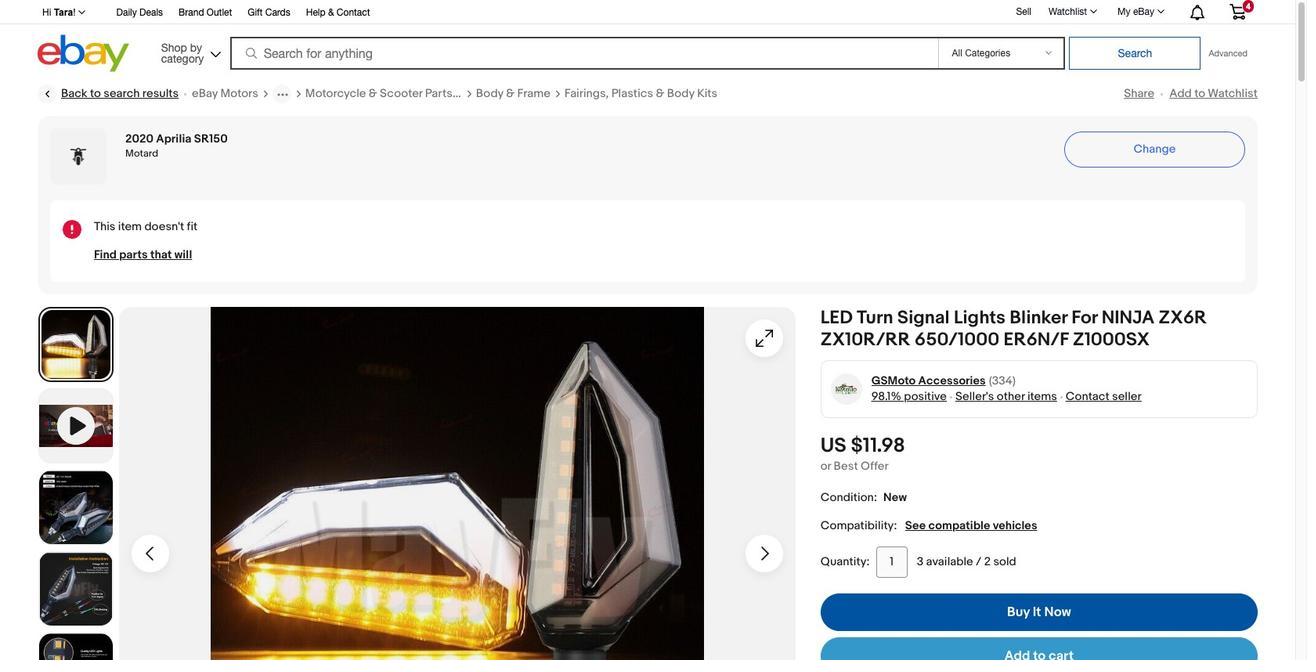 Task type: describe. For each thing, give the bounding box(es) containing it.
buy it now link
[[821, 594, 1258, 631]]

sold
[[994, 555, 1017, 570]]

scooter
[[380, 86, 423, 101]]

add to watchlist
[[1170, 86, 1258, 101]]

lights
[[954, 307, 1006, 329]]

by
[[190, 41, 202, 54]]

hi tara !
[[42, 7, 76, 18]]

& for help
[[328, 7, 334, 18]]

other
[[997, 389, 1025, 404]]

advanced link
[[1202, 38, 1256, 69]]

& for motorcycle
[[369, 86, 377, 101]]

my ebay
[[1118, 6, 1155, 17]]

2
[[985, 555, 991, 570]]

sr150
[[194, 132, 228, 147]]

gift cards link
[[248, 5, 290, 22]]

back to search results link
[[38, 85, 179, 103]]

for
[[1072, 307, 1098, 329]]

gift
[[248, 7, 263, 18]]

ebay inside account navigation
[[1134, 6, 1155, 17]]

zx6r
[[1159, 307, 1207, 329]]

1 vertical spatial contact
[[1066, 389, 1110, 404]]

parts
[[425, 86, 453, 101]]

1 horizontal spatial watchlist
[[1208, 86, 1258, 101]]

that
[[150, 248, 172, 262]]

hi
[[42, 7, 51, 18]]

z1000sx
[[1073, 329, 1150, 351]]

98.1% positive
[[872, 389, 947, 404]]

daily deals
[[116, 7, 163, 18]]

seller
[[1113, 389, 1142, 404]]

parts
[[119, 248, 148, 262]]

picture 1 of 9 image
[[40, 309, 112, 381]]

share button
[[1125, 86, 1155, 101]]

sell
[[1017, 6, 1032, 17]]

shop by category button
[[154, 35, 225, 69]]

positive
[[904, 389, 947, 404]]

buy
[[1008, 605, 1030, 621]]

available
[[927, 555, 974, 570]]

gsmoto accessories image
[[831, 373, 863, 405]]

or
[[821, 459, 832, 474]]

daily deals link
[[116, 5, 163, 22]]

gift cards
[[248, 7, 290, 18]]

results
[[142, 86, 179, 101]]

sell link
[[1009, 6, 1039, 17]]

seller's other items link
[[956, 389, 1058, 404]]

us
[[821, 434, 847, 458]]

to for back
[[90, 86, 101, 101]]

98.1%
[[872, 389, 902, 404]]

now
[[1045, 605, 1072, 621]]

find parts that will
[[94, 248, 192, 262]]

contact seller link
[[1066, 389, 1142, 404]]

0 vertical spatial accessories
[[467, 86, 534, 101]]

it
[[1033, 605, 1042, 621]]

this item doesn't fit
[[94, 219, 198, 234]]

650/1000
[[915, 329, 1000, 351]]

blinker
[[1010, 307, 1068, 329]]

1 vertical spatial ebay
[[192, 86, 218, 101]]

shop
[[161, 41, 187, 54]]

back to search results
[[61, 86, 179, 101]]

my
[[1118, 6, 1131, 17]]

motorcycle
[[305, 86, 366, 101]]

compatible
[[929, 519, 991, 534]]

compatibility:
[[821, 519, 898, 534]]

my ebay link
[[1110, 2, 1172, 21]]

Search for anything text field
[[232, 38, 936, 68]]

tara
[[54, 7, 73, 18]]

offer
[[861, 459, 889, 474]]

motorcycle & scooter parts & accessories link
[[305, 86, 534, 102]]

find
[[94, 248, 117, 262]]

3 available / 2 sold
[[917, 555, 1017, 570]]

ebay motors
[[192, 86, 258, 101]]

back
[[61, 86, 87, 101]]

none submit inside 'shop by category' banner
[[1070, 37, 1202, 70]]

help
[[306, 7, 326, 18]]

ebay motors link
[[192, 86, 258, 102]]

gsmoto
[[872, 374, 916, 389]]

& for body
[[506, 86, 515, 101]]

condition:
[[821, 490, 878, 505]]



Task type: vqa. For each thing, say whether or not it's contained in the screenshot.
PICTURE 2 OF 9
yes



Task type: locate. For each thing, give the bounding box(es) containing it.
seller's
[[956, 389, 995, 404]]

body
[[476, 86, 504, 101], [667, 86, 695, 101]]

new
[[884, 490, 907, 505]]

video 1 of 1 image
[[39, 389, 113, 463]]

2020
[[125, 132, 154, 147]]

change
[[1134, 142, 1176, 157]]

picture 2 of 9 image
[[39, 471, 113, 545]]

1 vertical spatial accessories
[[919, 374, 986, 389]]

led
[[821, 307, 853, 329]]

seller's other items
[[956, 389, 1058, 404]]

shop by category
[[161, 41, 204, 65]]

motors
[[221, 86, 258, 101]]

doesn't
[[144, 219, 184, 234]]

motorcycle & scooter parts & accessories
[[305, 86, 534, 101]]

shop by category banner
[[34, 0, 1258, 76]]

aprilia
[[156, 132, 192, 147]]

picture 3 of 9 image
[[39, 552, 113, 626]]

gsmoto accessories link
[[872, 374, 986, 389]]

frame
[[518, 86, 551, 101]]

to right back
[[90, 86, 101, 101]]

$11.98
[[851, 434, 906, 458]]

0 vertical spatial contact
[[337, 7, 370, 18]]

fairings, plastics & body kits link
[[565, 86, 718, 102]]

add
[[1170, 86, 1192, 101]]

share
[[1125, 86, 1155, 101]]

daily
[[116, 7, 137, 18]]

1 horizontal spatial ebay
[[1134, 6, 1155, 17]]

accessories up "seller's"
[[919, 374, 986, 389]]

contact left seller
[[1066, 389, 1110, 404]]

advanced
[[1209, 49, 1248, 58]]

& right parts
[[455, 86, 464, 101]]

fairings, plastics & body kits
[[565, 86, 718, 101]]

& right "plastics"
[[656, 86, 665, 101]]

&
[[328, 7, 334, 18], [369, 86, 377, 101], [455, 86, 464, 101], [506, 86, 515, 101], [656, 86, 665, 101]]

kits
[[697, 86, 718, 101]]

!
[[73, 7, 76, 18]]

motard
[[125, 147, 158, 160]]

led turn signal lights blinker for ninja zx6r zx10r/rr 650/1000 er6n/f z1000sx - picture 1 of 9 image
[[119, 307, 796, 661]]

change button
[[1065, 132, 1246, 168]]

fairings,
[[565, 86, 609, 101]]

watchlist down advanced link
[[1208, 86, 1258, 101]]

zx10r/rr
[[821, 329, 911, 351]]

& left frame
[[506, 86, 515, 101]]

will
[[175, 248, 192, 262]]

4 link
[[1221, 0, 1256, 23]]

contact seller
[[1066, 389, 1142, 404]]

4
[[1246, 2, 1251, 11]]

ebay right my
[[1134, 6, 1155, 17]]

0 horizontal spatial contact
[[337, 7, 370, 18]]

0 vertical spatial ebay
[[1134, 6, 1155, 17]]

None submit
[[1070, 37, 1202, 70]]

1 horizontal spatial to
[[1195, 86, 1206, 101]]

1 horizontal spatial body
[[667, 86, 695, 101]]

body & frame link
[[476, 86, 551, 102]]

/
[[976, 555, 982, 570]]

0 horizontal spatial watchlist
[[1049, 6, 1088, 17]]

Quantity: text field
[[876, 547, 908, 578]]

best
[[834, 459, 859, 474]]

(334)
[[989, 374, 1016, 389]]

0 horizontal spatial ebay
[[192, 86, 218, 101]]

contact inside help & contact link
[[337, 7, 370, 18]]

cards
[[265, 7, 290, 18]]

body left frame
[[476, 86, 504, 101]]

outlet
[[207, 7, 232, 18]]

1 horizontal spatial accessories
[[919, 374, 986, 389]]

buy it now
[[1008, 605, 1072, 621]]

deals
[[139, 7, 163, 18]]

& left scooter
[[369, 86, 377, 101]]

accessories right parts
[[467, 86, 534, 101]]

to for add
[[1195, 86, 1206, 101]]

98.1% positive link
[[872, 389, 947, 404]]

led turn signal lights blinker for ninja zx6r zx10r/rr 650/1000 er6n/f z1000sx
[[821, 307, 1207, 351]]

search
[[104, 86, 140, 101]]

& inside account navigation
[[328, 7, 334, 18]]

add to watchlist link
[[1170, 86, 1258, 101]]

er6n/f
[[1004, 329, 1069, 351]]

1 vertical spatial watchlist
[[1208, 86, 1258, 101]]

ninja
[[1102, 307, 1155, 329]]

1 body from the left
[[476, 86, 504, 101]]

0 horizontal spatial accessories
[[467, 86, 534, 101]]

to right add
[[1195, 86, 1206, 101]]

contact
[[337, 7, 370, 18], [1066, 389, 1110, 404]]

watchlist inside account navigation
[[1049, 6, 1088, 17]]

brand
[[179, 7, 204, 18]]

brand outlet
[[179, 7, 232, 18]]

region
[[50, 201, 1246, 282]]

watchlist
[[1049, 6, 1088, 17], [1208, 86, 1258, 101]]

& right help
[[328, 7, 334, 18]]

contact right help
[[337, 7, 370, 18]]

watchlist link
[[1040, 2, 1105, 21]]

category
[[161, 52, 204, 65]]

2 body from the left
[[667, 86, 695, 101]]

0 vertical spatial watchlist
[[1049, 6, 1088, 17]]

find parts that will link
[[94, 248, 192, 262]]

items
[[1028, 389, 1058, 404]]

body left kits
[[667, 86, 695, 101]]

gsmoto accessories (334)
[[872, 374, 1016, 389]]

see compatible vehicles link
[[906, 519, 1038, 534]]

ebay left the motors
[[192, 86, 218, 101]]

see
[[906, 519, 926, 534]]

ebay
[[1134, 6, 1155, 17], [192, 86, 218, 101]]

see compatible vehicles
[[906, 519, 1038, 534]]

0 horizontal spatial to
[[90, 86, 101, 101]]

2020 aprilia sr150 motard
[[125, 132, 228, 160]]

condition: new
[[821, 490, 907, 505]]

signal
[[898, 307, 950, 329]]

1 horizontal spatial contact
[[1066, 389, 1110, 404]]

turn
[[857, 307, 894, 329]]

us $11.98 or best offer
[[821, 434, 906, 474]]

0 horizontal spatial body
[[476, 86, 504, 101]]

watchlist right sell
[[1049, 6, 1088, 17]]

account navigation
[[34, 0, 1258, 24]]

this
[[94, 219, 116, 234]]

region containing this item doesn't fit
[[50, 201, 1246, 282]]



